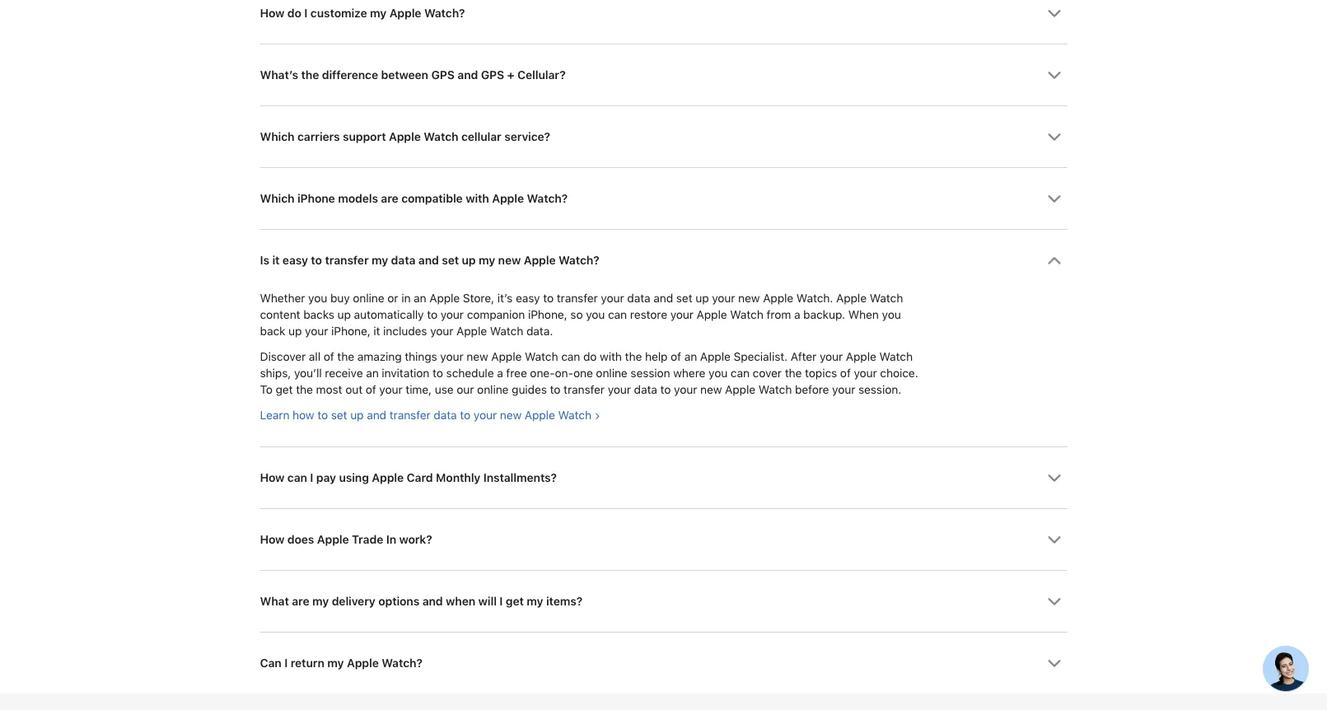 Task type: vqa. For each thing, say whether or not it's contained in the screenshot.
bottommost the AppleCare+
no



Task type: locate. For each thing, give the bounding box(es) containing it.
1 vertical spatial set
[[677, 291, 693, 305]]

apple
[[390, 7, 422, 21], [389, 130, 421, 144], [492, 192, 524, 206], [524, 254, 556, 268], [430, 291, 460, 305], [700, 350, 731, 364], [525, 409, 555, 423], [372, 471, 404, 485], [317, 533, 349, 547], [347, 657, 379, 671]]

1 horizontal spatial do
[[584, 350, 597, 364]]

how left does
[[260, 533, 285, 547]]

what
[[260, 595, 289, 609]]

1 vertical spatial with
[[600, 350, 622, 364]]

discover all of the amazing things your new apple watch can do with the help of an apple specialist. after your apple watch ships, you'll receive an invitation to schedule a free one-on-one online session where you can cover the topics of your choice. to get the most out of your time, use our online guides to transfer your data to your new apple watch before your session.
[[260, 350, 919, 397]]

chevrondown image inside which iphone models are compatible with apple watch? dropdown button
[[1048, 192, 1062, 206]]

what are my delivery options and when will i get my items? button
[[260, 572, 1068, 633]]

1 horizontal spatial are
[[381, 192, 399, 206]]

1 vertical spatial an
[[685, 350, 697, 364]]

it inside whether you buy online or in an apple store, it's easy to transfer your data and set up your new apple watch. apple watch content backs up automatically to your companion iphone, so you can restore your apple watch from a backup. when you back up your iphone, it includes your apple watch data.
[[374, 324, 380, 338]]

i left customize at the left of page
[[304, 7, 308, 21]]

watch? inside "dropdown button"
[[382, 657, 423, 671]]

1 chevrondown image from the top
[[1048, 7, 1062, 21]]

my
[[370, 7, 387, 21], [372, 254, 388, 268], [479, 254, 495, 268], [312, 595, 329, 609], [527, 595, 544, 609], [327, 657, 344, 671]]

transfer down one
[[564, 383, 605, 397]]

0 vertical spatial get
[[276, 383, 293, 397]]

1 how from the top
[[260, 7, 285, 21]]

your down backs
[[305, 324, 328, 338]]

and left +
[[458, 68, 478, 82]]

ships,
[[260, 367, 291, 381]]

or
[[388, 291, 398, 305]]

1 horizontal spatial a
[[795, 308, 801, 322]]

i right will at the left
[[500, 595, 503, 609]]

apple inside 'dropdown button'
[[524, 254, 556, 268]]

3 chevrondown image from the top
[[1048, 192, 1062, 206]]

list item containing is it easy to transfer my data and set up my new apple watch?
[[260, 229, 1068, 447]]

session
[[631, 367, 671, 381]]

a inside whether you buy online or in an apple store, it's easy to transfer your data and set up your new apple watch. apple watch content backs up automatically to your companion iphone, so you can restore your apple watch from a backup. when you back up your iphone, it includes your apple watch data.
[[795, 308, 801, 322]]

my inside "dropdown button"
[[327, 657, 344, 671]]

carriers
[[298, 130, 340, 144]]

2 horizontal spatial set
[[677, 291, 693, 305]]

it down automatically
[[374, 324, 380, 338]]

easy
[[283, 254, 308, 268], [516, 291, 540, 305]]

new
[[498, 254, 521, 268], [739, 291, 760, 305], [467, 350, 488, 364], [701, 383, 722, 397], [500, 409, 522, 423]]

1 vertical spatial iphone,
[[331, 324, 371, 338]]

chevrondown image for i
[[1048, 595, 1062, 609]]

backs
[[303, 308, 335, 322]]

6 chevrondown image from the top
[[1048, 534, 1062, 548]]

up down 'content' at the top
[[289, 324, 302, 338]]

1 horizontal spatial an
[[414, 291, 427, 305]]

you'll
[[294, 367, 322, 381]]

1 which from the top
[[260, 130, 295, 144]]

out
[[346, 383, 363, 397]]

new inside whether you buy online or in an apple store, it's easy to transfer your data and set up your new apple watch. apple watch content backs up automatically to your companion iphone, so you can restore your apple watch from a backup. when you back up your iphone, it includes your apple watch data.
[[739, 291, 760, 305]]

can left restore
[[608, 308, 627, 322]]

apple down service?
[[492, 192, 524, 206]]

receive
[[325, 367, 363, 381]]

0 vertical spatial iphone,
[[528, 308, 568, 322]]

1 vertical spatial watch
[[558, 409, 592, 423]]

how for how can i pay using apple card monthly installments?
[[260, 471, 285, 485]]

your down our
[[474, 409, 497, 423]]

0 horizontal spatial watch
[[424, 130, 459, 144]]

2 vertical spatial online
[[477, 383, 509, 397]]

it inside 'dropdown button'
[[272, 254, 280, 268]]

1 chevrondown image from the top
[[1048, 69, 1062, 83]]

to inside 'dropdown button'
[[311, 254, 322, 268]]

and inside 'dropdown button'
[[419, 254, 439, 268]]

apple left store,
[[430, 291, 460, 305]]

0 vertical spatial how
[[260, 7, 285, 21]]

do up one
[[584, 350, 597, 364]]

with right compatible
[[466, 192, 489, 206]]

compatible
[[402, 192, 463, 206]]

how
[[260, 7, 285, 21], [260, 471, 285, 485], [260, 533, 285, 547]]

data up in on the top left of the page
[[391, 254, 416, 268]]

an down amazing on the left of page
[[366, 367, 379, 381]]

easy right is
[[283, 254, 308, 268]]

transfer down time,
[[390, 409, 431, 423]]

1 horizontal spatial with
[[600, 350, 622, 364]]

4 chevrondown image from the top
[[1048, 254, 1062, 268]]

a inside discover all of the amazing things your new apple watch can do with the help of an apple specialist. after your apple watch ships, you'll receive an invitation to schedule a free one-on-one online session where you can cover the topics of your choice. to get the most out of your time, use our online guides to transfer your data to your new apple watch before your session.
[[497, 367, 503, 381]]

1 vertical spatial a
[[497, 367, 503, 381]]

2 chevrondown image from the top
[[1048, 595, 1062, 609]]

it
[[272, 254, 280, 268], [374, 324, 380, 338]]

2 vertical spatial chevrondown image
[[1048, 657, 1062, 671]]

0 horizontal spatial a
[[497, 367, 503, 381]]

are right models
[[381, 192, 399, 206]]

list item
[[260, 229, 1068, 447]]

up
[[462, 254, 476, 268], [696, 291, 709, 305], [338, 308, 351, 322], [289, 324, 302, 338], [350, 409, 364, 423]]

to up use
[[433, 367, 443, 381]]

you
[[308, 291, 327, 305], [586, 308, 605, 322], [882, 308, 901, 322], [709, 367, 728, 381]]

online right our
[[477, 383, 509, 397]]

1 horizontal spatial online
[[477, 383, 509, 397]]

1 gps from the left
[[431, 68, 455, 82]]

list
[[260, 0, 1068, 694]]

to down "on-"
[[550, 383, 561, 397]]

list item inside main content
[[260, 229, 1068, 447]]

the up receive
[[337, 350, 354, 364]]

set inside 'dropdown button'
[[442, 254, 459, 268]]

2 horizontal spatial online
[[596, 367, 628, 381]]

watch? inside 'dropdown button'
[[559, 254, 600, 268]]

apple up where
[[700, 350, 731, 364]]

of right all
[[324, 350, 334, 364]]

watch left cellular
[[424, 130, 459, 144]]

1 vertical spatial do
[[584, 350, 597, 364]]

2 how from the top
[[260, 471, 285, 485]]

2 chevrondown image from the top
[[1048, 131, 1062, 145]]

0 horizontal spatial online
[[353, 291, 385, 305]]

set down is it easy to transfer my data and set up my new apple watch? 'dropdown button'
[[677, 291, 693, 305]]

companion
[[467, 308, 525, 322]]

new left apple watch.
[[739, 291, 760, 305]]

service?
[[505, 130, 551, 144]]

1 vertical spatial easy
[[516, 291, 540, 305]]

0 horizontal spatial an
[[366, 367, 379, 381]]

watch inside list item
[[558, 409, 592, 423]]

are
[[381, 192, 399, 206], [292, 595, 310, 609]]

models
[[338, 192, 378, 206]]

what's the difference between gps and gps + cellular?
[[260, 68, 566, 82]]

your up schedule
[[440, 350, 464, 364]]

and left the when
[[423, 595, 443, 609]]

watch? up what's the difference between gps and gps + cellular?
[[424, 7, 465, 21]]

your
[[601, 291, 624, 305], [712, 291, 736, 305], [441, 308, 464, 322], [671, 308, 694, 322], [305, 324, 328, 338], [430, 324, 454, 338], [440, 350, 464, 364], [820, 350, 843, 364], [854, 367, 878, 381], [379, 383, 403, 397], [608, 383, 631, 397], [674, 383, 698, 397], [833, 383, 856, 397], [474, 409, 497, 423]]

you up backs
[[308, 291, 327, 305]]

gps left +
[[481, 68, 505, 82]]

0 vertical spatial set
[[442, 254, 459, 268]]

0 vertical spatial a
[[795, 308, 801, 322]]

i right can
[[285, 657, 288, 671]]

get right the to
[[276, 383, 293, 397]]

support
[[343, 130, 386, 144]]

i left pay
[[310, 471, 313, 485]]

installments?
[[484, 471, 557, 485]]

1 horizontal spatial it
[[374, 324, 380, 338]]

data down the 'session'
[[634, 383, 658, 397]]

things
[[405, 350, 437, 364]]

1 horizontal spatial easy
[[516, 291, 540, 305]]

chevrondown image inside what are my delivery options and when will i get my items? dropdown button
[[1048, 595, 1062, 609]]

apple watch.
[[763, 291, 834, 305]]

which for which carriers support apple watch cellular service?
[[260, 130, 295, 144]]

chevrondown image for apple
[[1048, 192, 1062, 206]]

use
[[435, 383, 454, 397]]

apple inside discover all of the amazing things your new apple watch can do with the help of an apple specialist. after your apple watch ships, you'll receive an invitation to schedule a free one-on-one online session where you can cover the topics of your choice. to get the most out of your time, use our online guides to transfer your data to your new apple watch before your session.
[[700, 350, 731, 364]]

0 vertical spatial are
[[381, 192, 399, 206]]

customize
[[311, 7, 367, 21]]

2 gps from the left
[[481, 68, 505, 82]]

0 horizontal spatial get
[[276, 383, 293, 397]]

a
[[795, 308, 801, 322], [497, 367, 503, 381]]

our
[[457, 383, 474, 397]]

a left the free
[[497, 367, 503, 381]]

you right when
[[882, 308, 901, 322]]

0 vertical spatial an
[[414, 291, 427, 305]]

my right return
[[327, 657, 344, 671]]

1 vertical spatial are
[[292, 595, 310, 609]]

apple watch up choice.
[[846, 350, 913, 364]]

2 which from the top
[[260, 192, 295, 206]]

online
[[353, 291, 385, 305], [596, 367, 628, 381], [477, 383, 509, 397]]

before
[[795, 383, 829, 397]]

0 vertical spatial which
[[260, 130, 295, 144]]

get inside dropdown button
[[506, 595, 524, 609]]

main content containing how do i customize my apple watch?
[[0, 0, 1328, 694]]

how up what's
[[260, 7, 285, 21]]

main content
[[0, 0, 1328, 694]]

1 vertical spatial chevrondown image
[[1048, 595, 1062, 609]]

0 horizontal spatial easy
[[283, 254, 308, 268]]

choice.
[[881, 367, 919, 381]]

your up 'things'
[[430, 324, 454, 338]]

chevrondown image for cellular?
[[1048, 69, 1062, 83]]

chevrondown image
[[1048, 7, 1062, 21], [1048, 131, 1062, 145], [1048, 192, 1062, 206], [1048, 254, 1062, 268], [1048, 472, 1062, 486], [1048, 534, 1062, 548]]

guides
[[512, 383, 547, 397]]

with left help
[[600, 350, 622, 364]]

chevrondown image
[[1048, 69, 1062, 83], [1048, 595, 1062, 609], [1048, 657, 1062, 671]]

what's the difference between gps and gps + cellular? button
[[260, 45, 1068, 106]]

can i return my apple watch? button
[[260, 633, 1068, 694]]

1 vertical spatial it
[[374, 324, 380, 338]]

iphone, up data.
[[528, 308, 568, 322]]

can down specialist.
[[731, 367, 750, 381]]

data
[[391, 254, 416, 268], [627, 291, 651, 305], [634, 383, 658, 397], [434, 409, 457, 423]]

3 how from the top
[[260, 533, 285, 547]]

0 horizontal spatial do
[[288, 7, 302, 21]]

options
[[379, 595, 420, 609]]

0 vertical spatial online
[[353, 291, 385, 305]]

0 horizontal spatial iphone,
[[331, 324, 371, 338]]

0 horizontal spatial with
[[466, 192, 489, 206]]

0 vertical spatial with
[[466, 192, 489, 206]]

chevrondown image inside which carriers support apple watch cellular service? dropdown button
[[1048, 131, 1062, 145]]

your up specialist.
[[712, 291, 736, 305]]

between
[[381, 68, 429, 82]]

0 vertical spatial do
[[288, 7, 302, 21]]

which carriers support apple watch cellular service? button
[[260, 107, 1068, 168]]

when
[[446, 595, 476, 609]]

how left pay
[[260, 471, 285, 485]]

online right one
[[596, 367, 628, 381]]

2 horizontal spatial an
[[685, 350, 697, 364]]

transfer up the buy
[[325, 254, 369, 268]]

5 chevrondown image from the top
[[1048, 472, 1062, 486]]

to down our
[[460, 409, 471, 423]]

pay
[[316, 471, 336, 485]]

set down most at the left
[[331, 409, 347, 423]]

0 horizontal spatial it
[[272, 254, 280, 268]]

when
[[849, 308, 879, 322]]

up down is it easy to transfer my data and set up my new apple watch? 'dropdown button'
[[696, 291, 709, 305]]

watch down one
[[558, 409, 592, 423]]

can inside whether you buy online or in an apple store, it's easy to transfer your data and set up your new apple watch. apple watch content backs up automatically to your companion iphone, so you can restore your apple watch from a backup. when you back up your iphone, it includes your apple watch data.
[[608, 308, 627, 322]]

0 vertical spatial chevrondown image
[[1048, 69, 1062, 83]]

0 vertical spatial easy
[[283, 254, 308, 268]]

watch? down the options
[[382, 657, 423, 671]]

and up restore
[[654, 291, 673, 305]]

and down compatible
[[419, 254, 439, 268]]

chevrondown image inside how can i pay using apple card monthly installments? dropdown button
[[1048, 472, 1062, 486]]

does
[[288, 533, 314, 547]]

up up store,
[[462, 254, 476, 268]]

a down apple watch.
[[795, 308, 801, 322]]

return
[[291, 657, 325, 671]]

0 vertical spatial watch
[[424, 130, 459, 144]]

and down invitation
[[367, 409, 387, 423]]

which
[[260, 130, 295, 144], [260, 192, 295, 206]]

0 vertical spatial it
[[272, 254, 280, 268]]

easy inside 'dropdown button'
[[283, 254, 308, 268]]

i
[[304, 7, 308, 21], [310, 471, 313, 485], [500, 595, 503, 609], [285, 657, 288, 671]]

the right what's
[[301, 68, 319, 82]]

transfer inside 'dropdown button'
[[325, 254, 369, 268]]

chevrondown image inside the what's the difference between gps and gps + cellular? dropdown button
[[1048, 69, 1062, 83]]

which left carriers
[[260, 130, 295, 144]]

the inside dropdown button
[[301, 68, 319, 82]]

restore
[[630, 308, 668, 322]]

it right is
[[272, 254, 280, 268]]

1 vertical spatial online
[[596, 367, 628, 381]]

online inside whether you buy online or in an apple store, it's easy to transfer your data and set up your new apple watch. apple watch content backs up automatically to your companion iphone, so you can restore your apple watch from a backup. when you back up your iphone, it includes your apple watch data.
[[353, 291, 385, 305]]

apple watch up when
[[837, 291, 904, 305]]

free
[[506, 367, 527, 381]]

cellular?
[[518, 68, 566, 82]]

and for i
[[423, 595, 443, 609]]

can up "on-"
[[561, 350, 580, 364]]

the down 'you'll'
[[296, 383, 313, 397]]

which for which iphone models are compatible with apple watch?
[[260, 192, 295, 206]]

1 vertical spatial how
[[260, 471, 285, 485]]

3 chevrondown image from the top
[[1048, 657, 1062, 671]]

1 horizontal spatial get
[[506, 595, 524, 609]]

1 horizontal spatial iphone,
[[528, 308, 568, 322]]

watch inside which carriers support apple watch cellular service? dropdown button
[[424, 130, 459, 144]]

automatically
[[354, 308, 424, 322]]

chevrondown image inside the how do i customize my apple watch? dropdown button
[[1048, 7, 1062, 21]]

1 horizontal spatial watch
[[558, 409, 592, 423]]

chevrondown image inside is it easy to transfer my data and set up my new apple watch? 'dropdown button'
[[1048, 254, 1062, 268]]

data up restore
[[627, 291, 651, 305]]

iphone, down the buy
[[331, 324, 371, 338]]

1 vertical spatial get
[[506, 595, 524, 609]]

1 horizontal spatial gps
[[481, 68, 505, 82]]

+
[[507, 68, 515, 82]]

watch? up so
[[559, 254, 600, 268]]

transfer inside whether you buy online or in an apple store, it's easy to transfer your data and set up your new apple watch. apple watch content backs up automatically to your companion iphone, so you can restore your apple watch from a backup. when you back up your iphone, it includes your apple watch data.
[[557, 291, 598, 305]]

1 horizontal spatial set
[[442, 254, 459, 268]]

0 horizontal spatial set
[[331, 409, 347, 423]]

watch
[[424, 130, 459, 144], [558, 409, 592, 423]]

2 vertical spatial how
[[260, 533, 285, 547]]

get
[[276, 383, 293, 397], [506, 595, 524, 609]]

0 horizontal spatial gps
[[431, 68, 455, 82]]

gps
[[431, 68, 455, 82], [481, 68, 505, 82]]

new up the it's on the top left of page
[[498, 254, 521, 268]]

data inside whether you buy online or in an apple store, it's easy to transfer your data and set up your new apple watch. apple watch content backs up automatically to your companion iphone, so you can restore your apple watch from a backup. when you back up your iphone, it includes your apple watch data.
[[627, 291, 651, 305]]

1 vertical spatial which
[[260, 192, 295, 206]]

set
[[442, 254, 459, 268], [677, 291, 693, 305], [331, 409, 347, 423]]

of
[[324, 350, 334, 364], [671, 350, 682, 364], [841, 367, 851, 381], [366, 383, 376, 397]]



Task type: describe. For each thing, give the bounding box(es) containing it.
new down guides
[[500, 409, 522, 423]]

my up or
[[372, 254, 388, 268]]

your up topics
[[820, 350, 843, 364]]

difference
[[322, 68, 378, 82]]

learn how to set up and transfer data to your new apple watch link
[[260, 409, 600, 423]]

how can i pay using apple card monthly installments?
[[260, 471, 557, 485]]

to right how
[[317, 409, 328, 423]]

using
[[339, 471, 369, 485]]

most
[[316, 383, 342, 397]]

0 horizontal spatial are
[[292, 595, 310, 609]]

set inside whether you buy online or in an apple store, it's easy to transfer your data and set up your new apple watch. apple watch content backs up automatically to your companion iphone, so you can restore your apple watch from a backup. when you back up your iphone, it includes your apple watch data.
[[677, 291, 693, 305]]

you right so
[[586, 308, 605, 322]]

card
[[407, 471, 433, 485]]

can
[[260, 657, 282, 671]]

how
[[293, 409, 314, 423]]

time,
[[406, 383, 432, 397]]

how does apple trade in work? button
[[260, 510, 1068, 571]]

up down the out
[[350, 409, 364, 423]]

how for how do i customize my apple watch?
[[260, 7, 285, 21]]

apple up between
[[390, 7, 422, 21]]

to down the 'session'
[[661, 383, 671, 397]]

of right the out
[[366, 383, 376, 397]]

chevrondown image for data
[[1048, 254, 1062, 268]]

and inside whether you buy online or in an apple store, it's easy to transfer your data and set up your new apple watch. apple watch content backs up automatically to your companion iphone, so you can restore your apple watch from a backup. when you back up your iphone, it includes your apple watch data.
[[654, 291, 673, 305]]

apple right the support
[[389, 130, 421, 144]]

which iphone models are compatible with apple watch?
[[260, 192, 568, 206]]

apple watch down companion
[[457, 324, 524, 338]]

whether
[[260, 291, 305, 305]]

you inside discover all of the amazing things your new apple watch can do with the help of an apple specialist. after your apple watch ships, you'll receive an invitation to schedule a free one-on-one online session where you can cover the topics of your choice. to get the most out of your time, use our online guides to transfer your data to your new apple watch before your session.
[[709, 367, 728, 381]]

which carriers support apple watch cellular service?
[[260, 130, 551, 144]]

new inside 'dropdown button'
[[498, 254, 521, 268]]

delivery
[[332, 595, 376, 609]]

apple left the card
[[372, 471, 404, 485]]

apple inside whether you buy online or in an apple store, it's easy to transfer your data and set up your new apple watch. apple watch content backs up automatically to your companion iphone, so you can restore your apple watch from a backup. when you back up your iphone, it includes your apple watch data.
[[430, 291, 460, 305]]

data.
[[527, 324, 553, 338]]

iphone
[[298, 192, 335, 206]]

with inside which iphone models are compatible with apple watch? dropdown button
[[466, 192, 489, 206]]

from
[[767, 308, 791, 322]]

schedule
[[446, 367, 494, 381]]

your down the 'session'
[[608, 383, 631, 397]]

how can i pay using apple card monthly installments? button
[[260, 448, 1068, 509]]

chevrondown image inside how does apple trade in work? dropdown button
[[1048, 534, 1062, 548]]

how for how does apple trade in work?
[[260, 533, 285, 547]]

whether you buy online or in an apple store, it's easy to transfer your data and set up your new apple watch. apple watch content backs up automatically to your companion iphone, so you can restore your apple watch from a backup. when you back up your iphone, it includes your apple watch data.
[[260, 291, 904, 338]]

your down store,
[[441, 308, 464, 322]]

items?
[[546, 595, 583, 609]]

is it easy to transfer my data and set up my new apple watch?
[[260, 254, 600, 268]]

what's
[[260, 68, 298, 82]]

of right help
[[671, 350, 682, 364]]

your down is it easy to transfer my data and set up my new apple watch? 'dropdown button'
[[601, 291, 624, 305]]

my up store,
[[479, 254, 495, 268]]

can i return my apple watch?
[[260, 657, 423, 671]]

apple watch up the free
[[492, 350, 558, 364]]

how do i customize my apple watch? button
[[260, 0, 1068, 44]]

chevrondown image for card
[[1048, 472, 1062, 486]]

to
[[260, 383, 273, 397]]

data inside discover all of the amazing things your new apple watch can do with the help of an apple specialist. after your apple watch ships, you'll receive an invitation to schedule a free one-on-one online session where you can cover the topics of your choice. to get the most out of your time, use our online guides to transfer your data to your new apple watch before your session.
[[634, 383, 658, 397]]

get inside discover all of the amazing things your new apple watch can do with the help of an apple specialist. after your apple watch ships, you'll receive an invitation to schedule a free one-on-one online session where you can cover the topics of your choice. to get the most out of your time, use our online guides to transfer your data to your new apple watch before your session.
[[276, 383, 293, 397]]

your down invitation
[[379, 383, 403, 397]]

an inside whether you buy online or in an apple store, it's easy to transfer your data and set up your new apple watch. apple watch content backs up automatically to your companion iphone, so you can restore your apple watch from a backup. when you back up your iphone, it includes your apple watch data.
[[414, 291, 427, 305]]

what are my delivery options and when will i get my items?
[[260, 595, 583, 609]]

watch? down service?
[[527, 192, 568, 206]]

chevrondown image inside can i return my apple watch? "dropdown button"
[[1048, 657, 1062, 671]]

2 vertical spatial set
[[331, 409, 347, 423]]

learn
[[260, 409, 290, 423]]

do inside discover all of the amazing things your new apple watch can do with the help of an apple specialist. after your apple watch ships, you'll receive an invitation to schedule a free one-on-one online session where you can cover the topics of your choice. to get the most out of your time, use our online guides to transfer your data to your new apple watch before your session.
[[584, 350, 597, 364]]

apple watch left from
[[697, 308, 764, 322]]

which iphone models are compatible with apple watch? button
[[260, 168, 1068, 229]]

your down topics
[[833, 383, 856, 397]]

your down where
[[674, 383, 698, 397]]

new up schedule
[[467, 350, 488, 364]]

topics
[[805, 367, 838, 381]]

work?
[[399, 533, 432, 547]]

to up data.
[[543, 291, 554, 305]]

backup.
[[804, 308, 846, 322]]

how do i customize my apple watch?
[[260, 7, 465, 21]]

i inside "dropdown button"
[[285, 657, 288, 671]]

content
[[260, 308, 300, 322]]

apple inside "dropdown button"
[[347, 657, 379, 671]]

one
[[574, 367, 593, 381]]

amazing
[[357, 350, 402, 364]]

how does apple trade in work?
[[260, 533, 432, 547]]

apple watch down cover
[[725, 383, 792, 397]]

2 vertical spatial an
[[366, 367, 379, 381]]

my right customize at the left of page
[[370, 7, 387, 21]]

buy
[[330, 291, 350, 305]]

cellular
[[462, 130, 502, 144]]

your right restore
[[671, 308, 694, 322]]

up inside 'dropdown button'
[[462, 254, 476, 268]]

and for to
[[367, 409, 387, 423]]

can inside dropdown button
[[288, 471, 307, 485]]

on-
[[555, 367, 574, 381]]

the left help
[[625, 350, 642, 364]]

with inside discover all of the amazing things your new apple watch can do with the help of an apple specialist. after your apple watch ships, you'll receive an invitation to schedule a free one-on-one online session where you can cover the topics of your choice. to get the most out of your time, use our online guides to transfer your data to your new apple watch before your session.
[[600, 350, 622, 364]]

up down the buy
[[338, 308, 351, 322]]

to up includes
[[427, 308, 438, 322]]

monthly
[[436, 471, 481, 485]]

includes
[[383, 324, 427, 338]]

session.
[[859, 383, 902, 397]]

after
[[791, 350, 817, 364]]

trade
[[352, 533, 383, 547]]

and for cellular?
[[458, 68, 478, 82]]

it's
[[498, 291, 513, 305]]

store,
[[463, 291, 495, 305]]

all
[[309, 350, 321, 364]]

your up session.
[[854, 367, 878, 381]]

discover
[[260, 350, 306, 364]]

my left "items?"
[[527, 595, 544, 609]]

is
[[260, 254, 270, 268]]

list containing how do i customize my apple watch?
[[260, 0, 1068, 694]]

so
[[571, 308, 583, 322]]

data down use
[[434, 409, 457, 423]]

transfer inside discover all of the amazing things your new apple watch can do with the help of an apple specialist. after your apple watch ships, you'll receive an invitation to schedule a free one-on-one online session where you can cover the topics of your choice. to get the most out of your time, use our online guides to transfer your data to your new apple watch before your session.
[[564, 383, 605, 397]]

is it easy to transfer my data and set up my new apple watch? button
[[260, 230, 1068, 291]]

my left delivery
[[312, 595, 329, 609]]

new down where
[[701, 383, 722, 397]]

back
[[260, 324, 285, 338]]

learn how to set up and transfer data to your new apple watch
[[260, 409, 592, 423]]

in
[[402, 291, 411, 305]]

where
[[674, 367, 706, 381]]

apple right does
[[317, 533, 349, 547]]

data inside 'dropdown button'
[[391, 254, 416, 268]]

apple down guides
[[525, 409, 555, 423]]

will
[[479, 595, 497, 609]]

easy inside whether you buy online or in an apple store, it's easy to transfer your data and set up your new apple watch. apple watch content backs up automatically to your companion iphone, so you can restore your apple watch from a backup. when you back up your iphone, it includes your apple watch data.
[[516, 291, 540, 305]]

chevrondown image for watch?
[[1048, 7, 1062, 21]]

one-
[[530, 367, 555, 381]]

cover
[[753, 367, 782, 381]]

do inside dropdown button
[[288, 7, 302, 21]]

of right topics
[[841, 367, 851, 381]]

invitation
[[382, 367, 430, 381]]

specialist.
[[734, 350, 788, 364]]

the down after
[[785, 367, 802, 381]]

chevrondown image for service?
[[1048, 131, 1062, 145]]

in
[[386, 533, 396, 547]]



